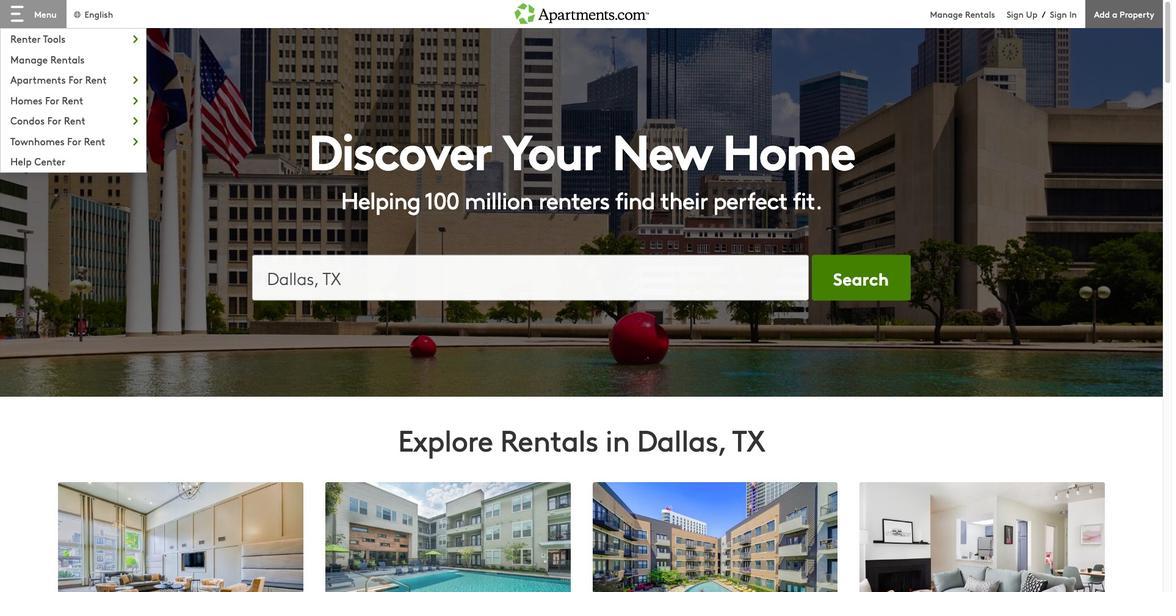 Task type: locate. For each thing, give the bounding box(es) containing it.
1 horizontal spatial manage rentals link
[[930, 8, 1007, 20]]

rentals inside manage rentals link
[[50, 52, 85, 66]]

tx
[[733, 420, 765, 460]]

renters
[[539, 184, 610, 215]]

rentals for manage rentals
[[50, 52, 85, 66]]

sign in link
[[1050, 8, 1077, 20]]

rent up townhomes for rent link
[[64, 114, 85, 127]]

homes for rent link
[[1, 90, 146, 108]]

rent up help center "link"
[[84, 134, 105, 148]]

townhomes
[[10, 134, 65, 148]]

manage rentals sign up / sign in
[[930, 8, 1077, 20]]

manage rentals link
[[930, 8, 1007, 20], [1, 49, 146, 67]]

menu button
[[0, 0, 66, 28]]

0 vertical spatial rentals
[[966, 8, 995, 20]]

search
[[834, 266, 889, 290]]

2 horizontal spatial rentals
[[966, 8, 995, 20]]

1 vertical spatial manage
[[10, 52, 48, 66]]

apartments
[[10, 73, 66, 86]]

rent up condos for rent link
[[62, 93, 83, 107]]

add
[[1095, 8, 1110, 20]]

0 horizontal spatial manage
[[10, 52, 48, 66]]

0 vertical spatial manage rentals link
[[930, 8, 1007, 20]]

rentals inside manage rentals sign up / sign in
[[966, 8, 995, 20]]

dallas,
[[637, 420, 726, 460]]

1 vertical spatial rentals
[[50, 52, 85, 66]]

0 horizontal spatial rentals
[[50, 52, 85, 66]]

manage for manage rentals sign up / sign in
[[930, 8, 963, 20]]

for up homes for rent link
[[68, 73, 83, 86]]

apartments for rent
[[10, 73, 107, 86]]

rent
[[85, 73, 107, 86], [62, 93, 83, 107], [64, 114, 85, 127], [84, 134, 105, 148]]

1 horizontal spatial manage
[[930, 8, 963, 20]]

rent up homes for rent link
[[85, 73, 107, 86]]

renter tools
[[10, 32, 66, 45]]

search button
[[812, 255, 911, 301]]

manage
[[930, 8, 963, 20], [10, 52, 48, 66]]

discover your new home helping 100 million renters find their perfect fit.
[[309, 113, 855, 215]]

0 horizontal spatial manage rentals link
[[1, 49, 146, 67]]

homes for rent
[[10, 93, 83, 107]]

Search by Location or Point of Interest text field
[[252, 255, 809, 301]]

rentals for explore rentals in dallas, tx
[[500, 420, 598, 460]]

tools
[[43, 32, 66, 45]]

add a property link
[[1086, 0, 1163, 28]]

rentals for manage rentals sign up / sign in
[[966, 8, 995, 20]]

for up townhomes for rent
[[47, 114, 61, 127]]

for for homes
[[45, 93, 59, 107]]

helping
[[341, 184, 421, 215]]

manage inside manage rentals sign up / sign in
[[930, 8, 963, 20]]

manage rentals
[[10, 52, 85, 66]]

rentals
[[966, 8, 995, 20], [50, 52, 85, 66], [500, 420, 598, 460]]

condos for rent
[[10, 114, 85, 127]]

in
[[1070, 8, 1077, 20]]

condos for rent link
[[1, 111, 146, 129]]

for up help center "link"
[[67, 134, 81, 148]]

for up "condos for rent"
[[45, 93, 59, 107]]

0 horizontal spatial sign
[[1007, 8, 1024, 20]]

their
[[660, 184, 708, 215]]

sign left up
[[1007, 8, 1024, 20]]

for for condos
[[47, 114, 61, 127]]

sign left in on the right of the page
[[1050, 8, 1068, 20]]

2 vertical spatial rentals
[[500, 420, 598, 460]]

renter tools link
[[1, 29, 146, 47]]

1 horizontal spatial rentals
[[500, 420, 598, 460]]

1 horizontal spatial sign
[[1050, 8, 1068, 20]]

sign
[[1007, 8, 1024, 20], [1050, 8, 1068, 20]]

up
[[1027, 8, 1038, 20]]

0 vertical spatial manage
[[930, 8, 963, 20]]

for
[[68, 73, 83, 86], [45, 93, 59, 107], [47, 114, 61, 127], [67, 134, 81, 148]]



Task type: vqa. For each thing, say whether or not it's contained in the screenshot.
For
yes



Task type: describe. For each thing, give the bounding box(es) containing it.
help center
[[10, 155, 65, 168]]

a
[[1113, 8, 1118, 20]]

menu
[[34, 8, 57, 20]]

apartments.com logo image
[[515, 0, 649, 24]]

english link
[[72, 8, 113, 20]]

homes
[[10, 93, 43, 107]]

property
[[1120, 8, 1155, 20]]

sign up link
[[1007, 8, 1038, 20]]

rent for townhomes for rent
[[84, 134, 105, 148]]

million
[[465, 184, 533, 215]]

your
[[502, 113, 601, 184]]

explore
[[398, 420, 493, 460]]

perfect
[[713, 184, 787, 215]]

new
[[612, 113, 711, 184]]

100
[[425, 184, 459, 215]]

rent for apartments for rent
[[85, 73, 107, 86]]

renter
[[10, 32, 41, 45]]

2 sign from the left
[[1050, 8, 1068, 20]]

home
[[723, 113, 855, 184]]

explore rentals in dallas, tx
[[398, 420, 765, 460]]

discover
[[309, 113, 492, 184]]

fit.
[[793, 184, 822, 215]]

apartments for rent link
[[1, 70, 146, 88]]

add a property
[[1095, 8, 1155, 20]]

rent for condos for rent
[[64, 114, 85, 127]]

townhomes for rent link
[[1, 131, 146, 149]]

1 sign from the left
[[1007, 8, 1024, 20]]

manage for manage rentals
[[10, 52, 48, 66]]

center
[[34, 155, 65, 168]]

/
[[1042, 8, 1046, 20]]

help center link
[[1, 152, 146, 170]]

english
[[85, 8, 113, 20]]

townhomes for rent
[[10, 134, 105, 148]]

help
[[10, 155, 32, 168]]

for for townhomes
[[67, 134, 81, 148]]

for for apartments
[[68, 73, 83, 86]]

find
[[615, 184, 655, 215]]

1 vertical spatial manage rentals link
[[1, 49, 146, 67]]

in
[[606, 420, 630, 460]]

condos
[[10, 114, 45, 127]]

rent for homes for rent
[[62, 93, 83, 107]]



